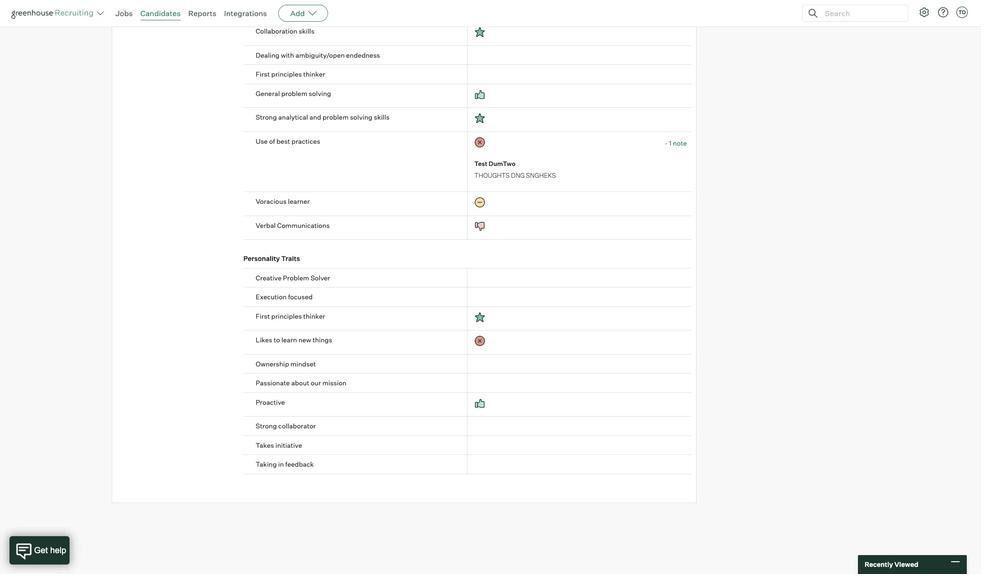 Task type: describe. For each thing, give the bounding box(es) containing it.
solver
[[311, 274, 330, 282]]

traits
[[281, 255, 300, 263]]

strong analytical and problem solving skills
[[256, 113, 390, 121]]

reports link
[[188, 9, 217, 18]]

execution
[[256, 293, 287, 301]]

personality
[[243, 255, 280, 263]]

strong for strong analytical and problem solving skills
[[256, 113, 277, 121]]

initiative
[[276, 442, 302, 450]]

first for dealing with ambiguity/open endedness
[[256, 70, 270, 78]]

proactive
[[256, 399, 285, 407]]

principles for with
[[271, 70, 302, 78]]

learn
[[282, 336, 297, 344]]

execution focused
[[256, 293, 313, 301]]

mixed image
[[475, 197, 486, 209]]

thinker for with
[[303, 70, 325, 78]]

thinker for focused
[[303, 312, 325, 321]]

passionate about our mission
[[256, 379, 347, 388]]

creative problem solver
[[256, 274, 330, 282]]

first for execution focused
[[256, 312, 270, 321]]

verbal communications
[[256, 222, 330, 230]]

strong yes image for collaboration skills
[[475, 27, 486, 38]]

analytical
[[278, 113, 308, 121]]

greenhouse recruiting image
[[11, 8, 97, 19]]

principles for focused
[[271, 312, 302, 321]]

dng
[[511, 172, 525, 179]]

strong for strong collaborator
[[256, 423, 277, 431]]

reports
[[188, 9, 217, 18]]

and
[[310, 113, 321, 121]]

candidates link
[[140, 9, 181, 18]]

viewed
[[895, 561, 919, 569]]

our
[[311, 379, 321, 388]]

integrations
[[224, 9, 267, 18]]

focused
[[288, 293, 313, 301]]

td button
[[955, 5, 970, 20]]

1
[[669, 139, 672, 147]]

new
[[299, 336, 311, 344]]

strong collaborator
[[256, 423, 316, 431]]

collaboration
[[256, 27, 297, 35]]

ownership
[[256, 360, 289, 368]]

definitely not image
[[475, 336, 486, 347]]

-
[[665, 139, 668, 147]]

- 1 note
[[665, 139, 687, 147]]

personality traits
[[243, 255, 300, 263]]

creative
[[256, 274, 282, 282]]

learner
[[288, 198, 310, 206]]

add
[[290, 9, 305, 18]]

jobs link
[[116, 9, 133, 18]]

1 horizontal spatial solving
[[350, 113, 373, 121]]

taking
[[256, 461, 277, 469]]

collaboration skills
[[256, 27, 315, 35]]

general problem solving
[[256, 89, 331, 97]]

use
[[256, 137, 268, 145]]

definitely not image
[[475, 137, 486, 148]]

takes
[[256, 442, 274, 450]]

general
[[256, 89, 280, 97]]

thoughts
[[475, 172, 510, 179]]



Task type: locate. For each thing, give the bounding box(es) containing it.
- 1 note link
[[665, 137, 687, 148]]

principles
[[271, 70, 302, 78], [271, 312, 302, 321]]

first principles thinker for focused
[[256, 312, 325, 321]]

thinker down focused
[[303, 312, 325, 321]]

takes initiative
[[256, 442, 302, 450]]

1 vertical spatial strong yes image
[[475, 113, 486, 124]]

first principles thinker for with
[[256, 70, 325, 78]]

voracious
[[256, 198, 287, 206]]

2 thinker from the top
[[303, 312, 325, 321]]

first principles thinker
[[256, 70, 325, 78], [256, 312, 325, 321]]

solving right and
[[350, 113, 373, 121]]

principles down with
[[271, 70, 302, 78]]

1 horizontal spatial skills
[[374, 113, 390, 121]]

problem
[[281, 89, 307, 97], [323, 113, 349, 121]]

strong yes image for strong analytical and problem solving skills
[[475, 113, 486, 124]]

voracious learner
[[256, 198, 310, 206]]

1 horizontal spatial problem
[[323, 113, 349, 121]]

about
[[291, 379, 309, 388]]

Search text field
[[823, 6, 900, 20]]

jobs
[[116, 9, 133, 18]]

2 yes image from the top
[[475, 398, 486, 410]]

1 vertical spatial yes image
[[475, 398, 486, 410]]

1 vertical spatial first
[[256, 312, 270, 321]]

integrations link
[[224, 9, 267, 18]]

use of best practices
[[256, 137, 320, 145]]

0 vertical spatial thinker
[[303, 70, 325, 78]]

feedback
[[285, 461, 314, 469]]

taking in feedback
[[256, 461, 314, 469]]

endedness
[[346, 51, 380, 59]]

0 vertical spatial first
[[256, 70, 270, 78]]

communications
[[277, 222, 330, 230]]

test
[[475, 160, 488, 168]]

1 vertical spatial first principles thinker
[[256, 312, 325, 321]]

with
[[281, 51, 294, 59]]

add button
[[278, 5, 328, 22]]

strong down general
[[256, 113, 277, 121]]

1 first from the top
[[256, 70, 270, 78]]

passionate
[[256, 379, 290, 388]]

to
[[274, 336, 280, 344]]

1 strong from the top
[[256, 113, 277, 121]]

yes image for general problem solving
[[475, 89, 486, 100]]

first principles thinker down execution focused
[[256, 312, 325, 321]]

dealing with ambiguity/open endedness
[[256, 51, 380, 59]]

0 vertical spatial strong yes image
[[475, 27, 486, 38]]

mission
[[323, 379, 347, 388]]

strong yes image
[[475, 312, 486, 323]]

1 principles from the top
[[271, 70, 302, 78]]

0 horizontal spatial solving
[[309, 89, 331, 97]]

first
[[256, 70, 270, 78], [256, 312, 270, 321]]

dealing
[[256, 51, 280, 59]]

problem right and
[[323, 113, 349, 121]]

configure image
[[919, 7, 930, 18]]

0 vertical spatial skills
[[299, 27, 315, 35]]

2 strong from the top
[[256, 423, 277, 431]]

note
[[673, 139, 687, 147]]

2 first principles thinker from the top
[[256, 312, 325, 321]]

skills
[[299, 27, 315, 35], [374, 113, 390, 121]]

thinker down dealing with ambiguity/open endedness
[[303, 70, 325, 78]]

strong
[[256, 113, 277, 121], [256, 423, 277, 431]]

test dumtwo thoughts dng sngheks
[[475, 160, 556, 179]]

recently viewed
[[865, 561, 919, 569]]

1 vertical spatial problem
[[323, 113, 349, 121]]

likes
[[256, 336, 272, 344]]

in
[[278, 461, 284, 469]]

things
[[313, 336, 332, 344]]

solving up strong analytical and problem solving skills
[[309, 89, 331, 97]]

dumtwo
[[489, 160, 516, 168]]

0 vertical spatial principles
[[271, 70, 302, 78]]

practices
[[292, 137, 320, 145]]

yes image
[[475, 89, 486, 100], [475, 398, 486, 410]]

problem up analytical
[[281, 89, 307, 97]]

strong up 'takes'
[[256, 423, 277, 431]]

principles down execution focused
[[271, 312, 302, 321]]

1 yes image from the top
[[475, 89, 486, 100]]

mindset
[[291, 360, 316, 368]]

td button
[[957, 7, 968, 18]]

0 vertical spatial first principles thinker
[[256, 70, 325, 78]]

candidates
[[140, 9, 181, 18]]

first down execution
[[256, 312, 270, 321]]

ownership mindset
[[256, 360, 316, 368]]

0 horizontal spatial problem
[[281, 89, 307, 97]]

0 vertical spatial yes image
[[475, 89, 486, 100]]

ambiguity/open
[[296, 51, 345, 59]]

sngheks
[[526, 172, 556, 179]]

yes image for proactive
[[475, 398, 486, 410]]

1 strong yes image from the top
[[475, 27, 486, 38]]

0 vertical spatial solving
[[309, 89, 331, 97]]

1 vertical spatial strong
[[256, 423, 277, 431]]

first principles thinker up general problem solving
[[256, 70, 325, 78]]

1 vertical spatial skills
[[374, 113, 390, 121]]

1 first principles thinker from the top
[[256, 70, 325, 78]]

0 horizontal spatial skills
[[299, 27, 315, 35]]

collaborator
[[278, 423, 316, 431]]

2 strong yes image from the top
[[475, 113, 486, 124]]

1 thinker from the top
[[303, 70, 325, 78]]

of
[[269, 137, 275, 145]]

recently
[[865, 561, 894, 569]]

2 first from the top
[[256, 312, 270, 321]]

best
[[277, 137, 290, 145]]

1 vertical spatial principles
[[271, 312, 302, 321]]

1 vertical spatial solving
[[350, 113, 373, 121]]

0 vertical spatial strong
[[256, 113, 277, 121]]

solving
[[309, 89, 331, 97], [350, 113, 373, 121]]

strong yes image
[[475, 27, 486, 38], [475, 113, 486, 124]]

problem
[[283, 274, 309, 282]]

no image
[[475, 221, 486, 232]]

skills
[[243, 8, 261, 16]]

likes to learn new things
[[256, 336, 332, 344]]

thinker
[[303, 70, 325, 78], [303, 312, 325, 321]]

first down dealing on the left
[[256, 70, 270, 78]]

2 principles from the top
[[271, 312, 302, 321]]

verbal
[[256, 222, 276, 230]]

td
[[959, 9, 966, 16]]

1 vertical spatial thinker
[[303, 312, 325, 321]]

0 vertical spatial problem
[[281, 89, 307, 97]]



Task type: vqa. For each thing, say whether or not it's contained in the screenshot.
FIRST for Execution focused
yes



